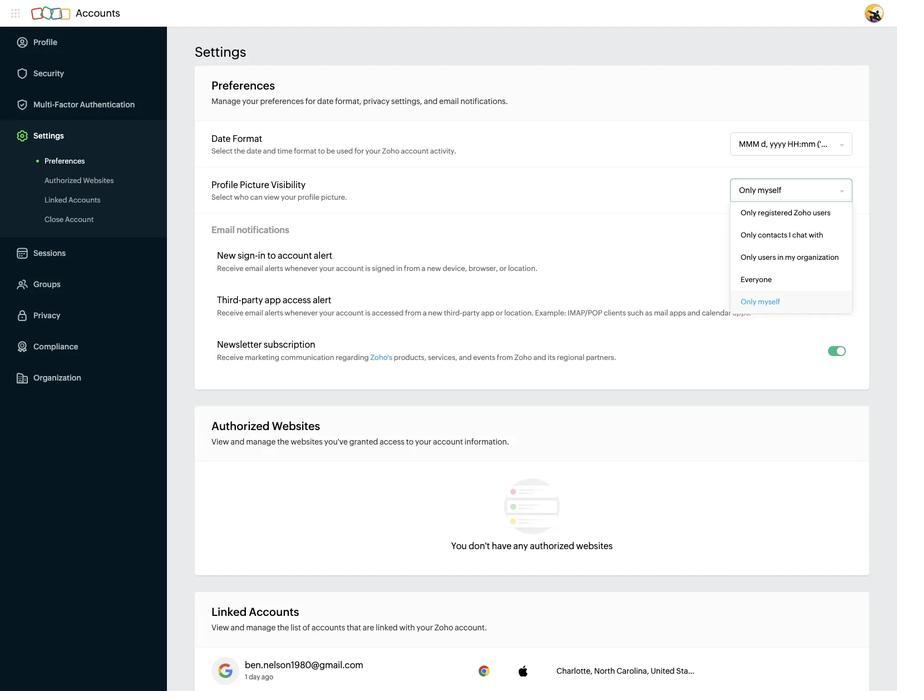 Task type: describe. For each thing, give the bounding box(es) containing it.
accounts for linked accounts view and manage the list of accounts that are linked with your zoho account.
[[249, 606, 299, 618]]

its
[[548, 353, 555, 362]]

format
[[233, 133, 262, 144]]

0 vertical spatial settings
[[195, 45, 246, 60]]

authentication
[[80, 100, 135, 109]]

picture
[[240, 179, 269, 190]]

the for authorized websites
[[277, 437, 289, 446]]

notifications
[[237, 225, 289, 235]]

linked for linked accounts view and manage the list of accounts that are linked with your zoho account.
[[211, 606, 247, 618]]

i
[[789, 231, 791, 239]]

third-
[[217, 295, 241, 306]]

the for linked accounts
[[277, 623, 289, 632]]

zoho inside date format select the date and time format to be used for your zoho account activity.
[[382, 147, 399, 155]]

1
[[245, 673, 248, 681]]

only registered zoho users
[[741, 209, 831, 217]]

organization
[[33, 373, 81, 382]]

granted
[[349, 437, 378, 446]]

time
[[277, 147, 292, 155]]

your inside linked accounts view and manage the list of accounts that are linked with your zoho account.
[[417, 623, 433, 632]]

for inside preferences manage your preferences for date format, privacy settings, and email notifications.
[[305, 97, 316, 106]]

select inside profile picture visibility select who can view your profile picture.
[[211, 193, 233, 201]]

zoho left its
[[515, 353, 532, 362]]

partners.
[[586, 353, 616, 362]]

to inside "authorized websites view and manage the websites you've granted access to your account information."
[[406, 437, 414, 446]]

contacts
[[758, 231, 787, 239]]

0 vertical spatial accounts
[[76, 7, 120, 19]]

zoho inside linked accounts view and manage the list of accounts that are linked with your zoho account.
[[435, 623, 453, 632]]

account left signed
[[336, 264, 364, 273]]

authorized
[[530, 541, 574, 552]]

you don't have any authorized websites
[[451, 541, 613, 552]]

multi-
[[33, 100, 55, 109]]

signed
[[372, 264, 395, 273]]

of
[[303, 623, 310, 632]]

email
[[211, 225, 235, 235]]

visibility
[[271, 179, 306, 190]]

sign-
[[238, 250, 258, 261]]

services,
[[428, 353, 457, 362]]

email notifications
[[211, 225, 289, 235]]

account inside "authorized websites view and manage the websites you've granted access to your account information."
[[433, 437, 463, 446]]

whenever for account
[[285, 264, 318, 273]]

browser,
[[469, 264, 498, 273]]

websites for authorized websites view and manage the websites you've granted access to your account information.
[[272, 420, 320, 432]]

are
[[363, 623, 374, 632]]

view
[[264, 193, 280, 201]]

close
[[45, 215, 64, 224]]

linked accounts
[[45, 196, 101, 204]]

receive for third-
[[217, 309, 244, 317]]

my
[[785, 253, 795, 262]]

chat
[[792, 231, 807, 239]]

factor
[[55, 100, 78, 109]]

0 horizontal spatial party
[[241, 295, 263, 306]]

1 vertical spatial app
[[481, 309, 494, 317]]

charlotte,
[[557, 667, 593, 676]]

1 horizontal spatial users
[[813, 209, 831, 217]]

zoho up chat
[[794, 209, 811, 217]]

you
[[451, 541, 467, 552]]

charlotte, north carolina, united states
[[557, 667, 699, 676]]

account inside date format select the date and time format to be used for your zoho account activity.
[[401, 147, 429, 155]]

multi-factor authentication
[[33, 100, 135, 109]]

and inside "authorized websites view and manage the websites you've granted access to your account information."
[[231, 437, 245, 446]]

who
[[234, 193, 249, 201]]

zoho's
[[370, 353, 392, 362]]

your inside profile picture visibility select who can view your profile picture.
[[281, 193, 296, 201]]

you've
[[324, 437, 348, 446]]

carolina,
[[617, 667, 649, 676]]

third-
[[444, 309, 462, 317]]

accounts for linked accounts
[[68, 196, 101, 204]]

manage for websites
[[246, 437, 276, 446]]

apps
[[670, 309, 686, 317]]

myself
[[758, 298, 780, 306]]

is for third-party app access alert
[[365, 309, 370, 317]]

1 vertical spatial a
[[423, 309, 427, 317]]

1 vertical spatial from
[[405, 309, 421, 317]]

groups
[[33, 280, 61, 289]]

regarding
[[336, 353, 369, 362]]

view for authorized websites
[[211, 437, 229, 446]]

third-party app access alert
[[217, 295, 331, 306]]

such
[[627, 309, 644, 317]]

that
[[347, 623, 361, 632]]

1 horizontal spatial party
[[462, 309, 480, 317]]

in for users
[[777, 253, 784, 262]]

picture.
[[321, 193, 347, 201]]

the inside date format select the date and time format to be used for your zoho account activity.
[[234, 147, 245, 155]]

north
[[594, 667, 615, 676]]

receive email alerts whenever your account is accessed from a new third-party app or location. example: imap/pop clients such as mail apps and calendar apps.
[[217, 309, 751, 317]]

profile
[[298, 193, 320, 201]]

linked
[[376, 623, 398, 632]]

and inside linked accounts view and manage the list of accounts that are linked with your zoho account.
[[231, 623, 245, 632]]

activity.
[[430, 147, 456, 155]]

information.
[[465, 437, 509, 446]]

date inside date format select the date and time format to be used for your zoho account activity.
[[247, 147, 262, 155]]

new
[[217, 250, 236, 261]]

linked accounts view and manage the list of accounts that are linked with your zoho account.
[[211, 606, 487, 632]]

notifications.
[[461, 97, 508, 106]]

is for new sign-in to account alert
[[365, 264, 370, 273]]

authorized websites
[[45, 176, 114, 185]]

any
[[513, 541, 528, 552]]

preferences manage your preferences for date format, privacy settings, and email notifications.
[[211, 79, 508, 106]]

from for services,
[[497, 353, 513, 362]]

privacy
[[33, 311, 60, 320]]

zoho's link
[[370, 353, 392, 362]]

1 vertical spatial users
[[758, 253, 776, 262]]

email inside preferences manage your preferences for date format, privacy settings, and email notifications.
[[439, 97, 459, 106]]

subscription
[[264, 339, 315, 350]]

imap/pop
[[568, 309, 602, 317]]

1 vertical spatial websites
[[576, 541, 613, 552]]

1 vertical spatial new
[[428, 309, 442, 317]]

as
[[645, 309, 653, 317]]

newsletter
[[217, 339, 262, 350]]

account
[[65, 215, 94, 224]]

newsletter subscription
[[217, 339, 315, 350]]

your inside preferences manage your preferences for date format, privacy settings, and email notifications.
[[242, 97, 259, 106]]

receive marketing communication regarding zoho's products, services, and events from zoho and its regional partners.
[[217, 353, 616, 362]]

device,
[[443, 264, 467, 273]]

apps.
[[733, 309, 751, 317]]

accessed
[[372, 309, 404, 317]]



Task type: vqa. For each thing, say whether or not it's contained in the screenshot.
The within the Date Format Select The Date And Time Format To Be Used For Your Zoho Account Activity.
yes



Task type: locate. For each thing, give the bounding box(es) containing it.
with right linked
[[399, 623, 415, 632]]

1 alerts from the top
[[265, 264, 283, 273]]

settings up manage
[[195, 45, 246, 60]]

and inside date format select the date and time format to be used for your zoho account activity.
[[263, 147, 276, 155]]

from right signed
[[404, 264, 420, 273]]

whenever down the third-party app access alert
[[285, 309, 318, 317]]

0 vertical spatial linked
[[45, 196, 67, 204]]

zoho left account.
[[435, 623, 453, 632]]

1 horizontal spatial to
[[318, 147, 325, 155]]

account left activity.
[[401, 147, 429, 155]]

0 vertical spatial with
[[809, 231, 823, 239]]

profile up security
[[33, 38, 57, 47]]

alerts for access
[[265, 309, 283, 317]]

1 vertical spatial email
[[245, 264, 263, 273]]

select
[[211, 147, 233, 155], [211, 193, 233, 201]]

0 vertical spatial email
[[439, 97, 459, 106]]

the inside linked accounts view and manage the list of accounts that are linked with your zoho account.
[[277, 623, 289, 632]]

0 vertical spatial manage
[[246, 437, 276, 446]]

with right chat
[[809, 231, 823, 239]]

day
[[249, 673, 260, 681]]

or
[[500, 264, 507, 273], [496, 309, 503, 317]]

receive down new on the left of page
[[217, 264, 244, 273]]

0 vertical spatial date
[[317, 97, 334, 106]]

profile picture visibility select who can view your profile picture.
[[211, 179, 347, 201]]

party down browser,
[[462, 309, 480, 317]]

is left accessed
[[365, 309, 370, 317]]

1 vertical spatial to
[[267, 250, 276, 261]]

2 whenever from the top
[[285, 309, 318, 317]]

0 horizontal spatial in
[[258, 250, 266, 261]]

0 horizontal spatial authorized
[[45, 176, 82, 185]]

communication
[[281, 353, 334, 362]]

to left be
[[318, 147, 325, 155]]

party
[[241, 295, 263, 306], [462, 309, 480, 317]]

0 vertical spatial a
[[422, 264, 425, 273]]

for right preferences
[[305, 97, 316, 106]]

view
[[211, 437, 229, 446], [211, 623, 229, 632]]

zoho right used
[[382, 147, 399, 155]]

account left information.
[[433, 437, 463, 446]]

or for new sign-in to account alert
[[500, 264, 507, 273]]

only up apps.
[[741, 298, 757, 306]]

in down notifications
[[258, 250, 266, 261]]

party down sign- at the top left of the page
[[241, 295, 263, 306]]

example:
[[535, 309, 566, 317]]

select down date
[[211, 147, 233, 155]]

with
[[809, 231, 823, 239], [399, 623, 415, 632]]

manage inside linked accounts view and manage the list of accounts that are linked with your zoho account.
[[246, 623, 276, 632]]

a left device,
[[422, 264, 425, 273]]

manage
[[246, 437, 276, 446], [246, 623, 276, 632]]

preferences for preferences manage your preferences for date format, privacy settings, and email notifications.
[[211, 79, 275, 92]]

1 horizontal spatial authorized
[[211, 420, 270, 432]]

0 horizontal spatial with
[[399, 623, 415, 632]]

to right sign- at the top left of the page
[[267, 250, 276, 261]]

2 vertical spatial accounts
[[249, 606, 299, 618]]

events
[[473, 353, 495, 362]]

from
[[404, 264, 420, 273], [405, 309, 421, 317], [497, 353, 513, 362]]

0 horizontal spatial date
[[247, 147, 262, 155]]

0 horizontal spatial linked
[[45, 196, 67, 204]]

1 horizontal spatial app
[[481, 309, 494, 317]]

access up subscription
[[283, 295, 311, 306]]

1 horizontal spatial websites
[[576, 541, 613, 552]]

account.
[[455, 623, 487, 632]]

0 horizontal spatial app
[[265, 295, 281, 306]]

calendar
[[702, 309, 731, 317]]

1 vertical spatial accounts
[[68, 196, 101, 204]]

0 horizontal spatial settings
[[33, 131, 64, 140]]

websites inside "authorized websites view and manage the websites you've granted access to your account information."
[[291, 437, 323, 446]]

1 vertical spatial whenever
[[285, 309, 318, 317]]

1 vertical spatial is
[[365, 309, 370, 317]]

only myself
[[741, 298, 780, 306]]

format
[[294, 147, 317, 155]]

2 alerts from the top
[[265, 309, 283, 317]]

only
[[741, 209, 757, 217], [741, 231, 757, 239], [741, 253, 757, 262], [741, 298, 757, 306]]

from for is
[[404, 264, 420, 273]]

profile up 'who'
[[211, 179, 238, 190]]

0 vertical spatial party
[[241, 295, 263, 306]]

everyone
[[741, 275, 772, 284]]

0 horizontal spatial for
[[305, 97, 316, 106]]

1 horizontal spatial for
[[354, 147, 364, 155]]

0 vertical spatial app
[[265, 295, 281, 306]]

view for linked accounts
[[211, 623, 229, 632]]

email for new sign-in to account alert
[[245, 264, 263, 273]]

only contacts i chat with
[[741, 231, 823, 239]]

0 vertical spatial authorized
[[45, 176, 82, 185]]

2 select from the top
[[211, 193, 233, 201]]

manage for accounts
[[246, 623, 276, 632]]

sessions
[[33, 249, 66, 258]]

preferences
[[260, 97, 304, 106]]

date
[[211, 133, 231, 144]]

registered
[[758, 209, 792, 217]]

1 manage from the top
[[246, 437, 276, 446]]

the left 'you've'
[[277, 437, 289, 446]]

1 vertical spatial with
[[399, 623, 415, 632]]

or for third-party app access alert
[[496, 309, 503, 317]]

1 vertical spatial the
[[277, 437, 289, 446]]

2 vertical spatial from
[[497, 353, 513, 362]]

receive down the newsletter
[[217, 353, 244, 362]]

states
[[676, 667, 699, 676]]

accounts
[[312, 623, 345, 632]]

select inside date format select the date and time format to be used for your zoho account activity.
[[211, 147, 233, 155]]

2 receive from the top
[[217, 309, 244, 317]]

account
[[401, 147, 429, 155], [278, 250, 312, 261], [336, 264, 364, 273], [336, 309, 364, 317], [433, 437, 463, 446]]

4 only from the top
[[741, 298, 757, 306]]

ago
[[261, 673, 273, 681]]

manage inside "authorized websites view and manage the websites you've granted access to your account information."
[[246, 437, 276, 446]]

2 manage from the top
[[246, 623, 276, 632]]

preferences up authorized websites in the top of the page
[[45, 157, 85, 165]]

your inside "authorized websites view and manage the websites you've granted access to your account information."
[[415, 437, 432, 446]]

1 horizontal spatial linked
[[211, 606, 247, 618]]

only for only registered zoho users
[[741, 209, 757, 217]]

date left the format,
[[317, 97, 334, 106]]

0 horizontal spatial to
[[267, 250, 276, 261]]

0 vertical spatial from
[[404, 264, 420, 273]]

1 is from the top
[[365, 264, 370, 273]]

users up organization
[[813, 209, 831, 217]]

date inside preferences manage your preferences for date format, privacy settings, and email notifications.
[[317, 97, 334, 106]]

or right browser,
[[500, 264, 507, 273]]

access right granted
[[380, 437, 405, 446]]

preferences inside preferences manage your preferences for date format, privacy settings, and email notifications.
[[211, 79, 275, 92]]

1 horizontal spatial profile
[[211, 179, 238, 190]]

your
[[242, 97, 259, 106], [365, 147, 381, 155], [281, 193, 296, 201], [319, 264, 334, 273], [319, 309, 334, 317], [415, 437, 432, 446], [417, 623, 433, 632]]

websites inside "authorized websites view and manage the websites you've granted access to your account information."
[[272, 420, 320, 432]]

location. left example:
[[504, 309, 534, 317]]

be
[[326, 147, 335, 155]]

compliance
[[33, 342, 78, 351]]

close account
[[45, 215, 94, 224]]

in right signed
[[396, 264, 402, 273]]

0 horizontal spatial websites
[[83, 176, 114, 185]]

2 vertical spatial email
[[245, 309, 263, 317]]

1 vertical spatial authorized
[[211, 420, 270, 432]]

0 vertical spatial receive
[[217, 264, 244, 273]]

0 horizontal spatial preferences
[[45, 157, 85, 165]]

0 vertical spatial profile
[[33, 38, 57, 47]]

or right third-
[[496, 309, 503, 317]]

only for only users in my organization
[[741, 253, 757, 262]]

for
[[305, 97, 316, 106], [354, 147, 364, 155]]

None field
[[731, 133, 840, 155], [731, 179, 840, 201], [731, 133, 840, 155], [731, 179, 840, 201]]

2 horizontal spatial to
[[406, 437, 414, 446]]

a left third-
[[423, 309, 427, 317]]

the left list
[[277, 623, 289, 632]]

to inside date format select the date and time format to be used for your zoho account activity.
[[318, 147, 325, 155]]

to
[[318, 147, 325, 155], [267, 250, 276, 261], [406, 437, 414, 446]]

new sign-in to account alert
[[217, 250, 332, 261]]

access inside "authorized websites view and manage the websites you've granted access to your account information."
[[380, 437, 405, 446]]

regional
[[557, 353, 585, 362]]

3 only from the top
[[741, 253, 757, 262]]

select left 'who'
[[211, 193, 233, 201]]

authorized inside "authorized websites view and manage the websites you've granted access to your account information."
[[211, 420, 270, 432]]

accounts
[[76, 7, 120, 19], [68, 196, 101, 204], [249, 606, 299, 618]]

don't
[[469, 541, 490, 552]]

only up everyone
[[741, 253, 757, 262]]

preferences up manage
[[211, 79, 275, 92]]

list
[[291, 623, 301, 632]]

3 receive from the top
[[217, 353, 244, 362]]

in for sign-
[[258, 250, 266, 261]]

1 vertical spatial manage
[[246, 623, 276, 632]]

date down "format"
[[247, 147, 262, 155]]

authorized for authorized websites view and manage the websites you've granted access to your account information.
[[211, 420, 270, 432]]

and inside preferences manage your preferences for date format, privacy settings, and email notifications.
[[424, 97, 438, 106]]

account left accessed
[[336, 309, 364, 317]]

1 vertical spatial receive
[[217, 309, 244, 317]]

0 vertical spatial view
[[211, 437, 229, 446]]

email down sign- at the top left of the page
[[245, 264, 263, 273]]

only users in my organization
[[741, 253, 839, 262]]

1 view from the top
[[211, 437, 229, 446]]

2 is from the top
[[365, 309, 370, 317]]

0 vertical spatial the
[[234, 147, 245, 155]]

in left 'my'
[[777, 253, 784, 262]]

0 horizontal spatial access
[[283, 295, 311, 306]]

view inside linked accounts view and manage the list of accounts that are linked with your zoho account.
[[211, 623, 229, 632]]

1 vertical spatial party
[[462, 309, 480, 317]]

1 vertical spatial or
[[496, 309, 503, 317]]

preferences
[[211, 79, 275, 92], [45, 157, 85, 165]]

0 vertical spatial websites
[[291, 437, 323, 446]]

the
[[234, 147, 245, 155], [277, 437, 289, 446], [277, 623, 289, 632]]

2 vertical spatial the
[[277, 623, 289, 632]]

from right accessed
[[405, 309, 421, 317]]

1 vertical spatial preferences
[[45, 157, 85, 165]]

alerts down new sign-in to account alert
[[265, 264, 283, 273]]

1 vertical spatial select
[[211, 193, 233, 201]]

websites right authorized
[[576, 541, 613, 552]]

receive
[[217, 264, 244, 273], [217, 309, 244, 317], [217, 353, 244, 362]]

email
[[439, 97, 459, 106], [245, 264, 263, 273], [245, 309, 263, 317]]

0 vertical spatial users
[[813, 209, 831, 217]]

only for only myself
[[741, 298, 757, 306]]

alert
[[314, 250, 332, 261], [313, 295, 331, 306]]

accounts inside linked accounts view and manage the list of accounts that are linked with your zoho account.
[[249, 606, 299, 618]]

location. for third-party app access alert
[[504, 309, 534, 317]]

1 whenever from the top
[[285, 264, 318, 273]]

location. right browser,
[[508, 264, 537, 273]]

and
[[424, 97, 438, 106], [263, 147, 276, 155], [688, 309, 700, 317], [459, 353, 472, 362], [533, 353, 546, 362], [231, 437, 245, 446], [231, 623, 245, 632]]

1 horizontal spatial preferences
[[211, 79, 275, 92]]

websites left 'you've'
[[291, 437, 323, 446]]

can
[[250, 193, 263, 201]]

only left registered
[[741, 209, 757, 217]]

1 vertical spatial profile
[[211, 179, 238, 190]]

websites for authorized websites
[[83, 176, 114, 185]]

receive email alerts whenever your account is signed in from a new device, browser, or location.
[[217, 264, 537, 273]]

account down notifications
[[278, 250, 312, 261]]

0 horizontal spatial profile
[[33, 38, 57, 47]]

settings down multi-
[[33, 131, 64, 140]]

have
[[492, 541, 512, 552]]

0 vertical spatial is
[[365, 264, 370, 273]]

1 vertical spatial linked
[[211, 606, 247, 618]]

your inside date format select the date and time format to be used for your zoho account activity.
[[365, 147, 381, 155]]

only for only contacts i chat with
[[741, 231, 757, 239]]

profile for profile picture visibility select who can view your profile picture.
[[211, 179, 238, 190]]

security
[[33, 69, 64, 78]]

profile inside profile picture visibility select who can view your profile picture.
[[211, 179, 238, 190]]

mail
[[654, 309, 668, 317]]

2 horizontal spatial in
[[777, 253, 784, 262]]

1 receive from the top
[[217, 264, 244, 273]]

privacy
[[363, 97, 390, 106]]

0 vertical spatial preferences
[[211, 79, 275, 92]]

0 vertical spatial alert
[[314, 250, 332, 261]]

1 horizontal spatial in
[[396, 264, 402, 273]]

whenever for alert
[[285, 309, 318, 317]]

organization
[[797, 253, 839, 262]]

clients
[[604, 309, 626, 317]]

alerts
[[265, 264, 283, 273], [265, 309, 283, 317]]

authorized websites view and manage the websites you've granted access to your account information.
[[211, 420, 509, 446]]

only left contacts
[[741, 231, 757, 239]]

receive for new
[[217, 264, 244, 273]]

a
[[422, 264, 425, 273], [423, 309, 427, 317]]

profile
[[33, 38, 57, 47], [211, 179, 238, 190]]

0 vertical spatial alerts
[[265, 264, 283, 273]]

os_osx image
[[518, 666, 529, 677]]

2 only from the top
[[741, 231, 757, 239]]

app
[[265, 295, 281, 306], [481, 309, 494, 317]]

0 vertical spatial to
[[318, 147, 325, 155]]

1 vertical spatial date
[[247, 147, 262, 155]]

preferences for preferences
[[45, 157, 85, 165]]

2 view from the top
[[211, 623, 229, 632]]

0 vertical spatial location.
[[508, 264, 537, 273]]

ben.nelson1980@gmail.com
[[245, 660, 363, 671]]

with inside linked accounts view and manage the list of accounts that are linked with your zoho account.
[[399, 623, 415, 632]]

0 horizontal spatial users
[[758, 253, 776, 262]]

1 vertical spatial websites
[[272, 420, 320, 432]]

0 vertical spatial or
[[500, 264, 507, 273]]

receive down third-
[[217, 309, 244, 317]]

0 vertical spatial websites
[[83, 176, 114, 185]]

authorized for authorized websites
[[45, 176, 82, 185]]

the down "format"
[[234, 147, 245, 155]]

view inside "authorized websites view and manage the websites you've granted access to your account information."
[[211, 437, 229, 446]]

the inside "authorized websites view and manage the websites you've granted access to your account information."
[[277, 437, 289, 446]]

1 horizontal spatial with
[[809, 231, 823, 239]]

1 vertical spatial for
[[354, 147, 364, 155]]

1 vertical spatial settings
[[33, 131, 64, 140]]

format,
[[335, 97, 362, 106]]

0 vertical spatial whenever
[[285, 264, 318, 273]]

email down the third-party app access alert
[[245, 309, 263, 317]]

location. for new sign-in to account alert
[[508, 264, 537, 273]]

linked inside linked accounts view and manage the list of accounts that are linked with your zoho account.
[[211, 606, 247, 618]]

1 horizontal spatial date
[[317, 97, 334, 106]]

2 vertical spatial receive
[[217, 353, 244, 362]]

1 vertical spatial alert
[[313, 295, 331, 306]]

2 vertical spatial to
[[406, 437, 414, 446]]

0 vertical spatial access
[[283, 295, 311, 306]]

email left notifications.
[[439, 97, 459, 106]]

1 vertical spatial alerts
[[265, 309, 283, 317]]

alerts down the third-party app access alert
[[265, 309, 283, 317]]

1 select from the top
[[211, 147, 233, 155]]

in
[[258, 250, 266, 261], [777, 253, 784, 262], [396, 264, 402, 273]]

profile for profile
[[33, 38, 57, 47]]

0 vertical spatial new
[[427, 264, 441, 273]]

new left device,
[[427, 264, 441, 273]]

1 only from the top
[[741, 209, 757, 217]]

is left signed
[[365, 264, 370, 273]]

for inside date format select the date and time format to be used for your zoho account activity.
[[354, 147, 364, 155]]

ben.nelson1980@gmail.com 1 day ago
[[245, 660, 363, 681]]

1 horizontal spatial access
[[380, 437, 405, 446]]

from right events
[[497, 353, 513, 362]]

1 vertical spatial access
[[380, 437, 405, 446]]

linked for linked accounts
[[45, 196, 67, 204]]

whenever down new sign-in to account alert
[[285, 264, 318, 273]]

for right used
[[354, 147, 364, 155]]

0 vertical spatial select
[[211, 147, 233, 155]]

products,
[[394, 353, 426, 362]]

0 vertical spatial for
[[305, 97, 316, 106]]

to right granted
[[406, 437, 414, 446]]

email for third-party app access alert
[[245, 309, 263, 317]]

alerts for to
[[265, 264, 283, 273]]

users down contacts
[[758, 253, 776, 262]]

new left third-
[[428, 309, 442, 317]]

1 horizontal spatial websites
[[272, 420, 320, 432]]

websites
[[291, 437, 323, 446], [576, 541, 613, 552]]

1 vertical spatial location.
[[504, 309, 534, 317]]

1 vertical spatial view
[[211, 623, 229, 632]]



